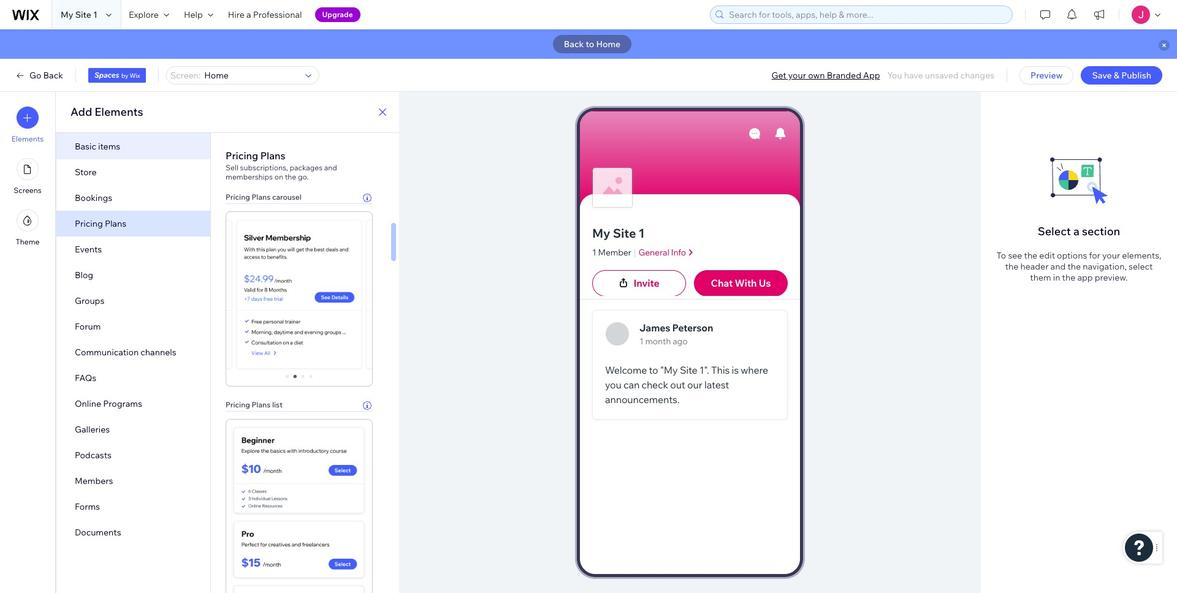 Task type: describe. For each thing, give the bounding box(es) containing it.
pricing for pricing plans
[[75, 218, 103, 229]]

options
[[1057, 250, 1087, 261]]

|
[[634, 246, 636, 259]]

Search for tools, apps, help & more... field
[[725, 6, 1009, 23]]

explore
[[129, 9, 159, 20]]

my for my site 1 1 member | general info
[[592, 226, 610, 241]]

announcements.
[[605, 394, 680, 406]]

1 for james peterson 1 month ago
[[640, 336, 644, 347]]

1 left member
[[592, 247, 596, 258]]

pricing for pricing plans sell subscriptions, packages and memberships on the go.
[[226, 150, 258, 162]]

store
[[75, 167, 97, 178]]

blog
[[75, 270, 93, 281]]

chat with us button
[[694, 270, 788, 297]]

home
[[596, 39, 621, 50]]

info
[[671, 247, 686, 258]]

publish
[[1122, 70, 1152, 81]]

peterson
[[672, 322, 713, 334]]

members
[[75, 476, 113, 487]]

programs
[[103, 399, 142, 410]]

invite
[[634, 277, 660, 290]]

get your own branded app button
[[772, 70, 880, 81]]

0 horizontal spatial your
[[788, 70, 806, 81]]

for
[[1089, 250, 1101, 261]]

galleries
[[75, 424, 110, 435]]

elements,
[[1122, 250, 1162, 261]]

get your own branded app
[[772, 70, 880, 81]]

add
[[71, 105, 92, 119]]

select
[[1038, 224, 1071, 239]]

hire a professional link
[[221, 0, 309, 29]]

basic items
[[75, 141, 120, 152]]

app
[[1078, 272, 1093, 283]]

edit
[[1039, 250, 1055, 261]]

select a section
[[1038, 224, 1120, 239]]

1 for my site 1
[[93, 9, 97, 20]]

you have unsaved changes
[[888, 70, 995, 81]]

communication channels
[[75, 347, 176, 358]]

header
[[1021, 261, 1049, 272]]

james peterson 1 month ago
[[640, 322, 713, 347]]

select
[[1129, 261, 1153, 272]]

plans for pricing plans
[[105, 218, 126, 229]]

us
[[759, 277, 771, 290]]

faqs
[[75, 373, 96, 384]]

member
[[598, 247, 631, 258]]

site inside welcome to "my site 1". this is where you can check out our latest announcements.
[[680, 364, 698, 377]]

memberships
[[226, 172, 273, 181]]

"my
[[660, 364, 678, 377]]

podcasts
[[75, 450, 112, 461]]

chat
[[711, 277, 733, 290]]

elements button
[[12, 107, 44, 143]]

section
[[1082, 224, 1120, 239]]

own
[[808, 70, 825, 81]]

menu containing elements
[[0, 99, 55, 254]]

screens button
[[14, 158, 42, 195]]

hire
[[228, 9, 245, 20]]

welcome to "my site 1". this is where you can check out our latest announcements.
[[605, 364, 770, 406]]

save & publish button
[[1081, 66, 1163, 85]]

1 horizontal spatial elements
[[95, 105, 143, 119]]

pricing plans list
[[226, 400, 283, 410]]

my site 1
[[61, 9, 97, 20]]

out
[[670, 379, 685, 391]]

basic
[[75, 141, 96, 152]]

and inside pricing plans sell subscriptions, packages and memberships on the go.
[[324, 163, 337, 172]]

you
[[605, 379, 622, 391]]

pricing plans carousel
[[226, 193, 302, 202]]

site for my site 1 1 member | general info
[[613, 226, 636, 241]]

where
[[741, 364, 768, 377]]

ago
[[673, 336, 688, 347]]

back to home alert
[[0, 29, 1177, 59]]

the inside pricing plans sell subscriptions, packages and memberships on the go.
[[285, 172, 296, 181]]

channels
[[141, 347, 176, 358]]

see
[[1008, 250, 1022, 261]]

help button
[[177, 0, 221, 29]]

bookings
[[75, 193, 112, 204]]

upgrade button
[[315, 7, 360, 22]]

to see the edit options for your elements, the header and the navigation, select them in the app preview.
[[997, 250, 1162, 283]]

to for back
[[586, 39, 594, 50]]

upgrade
[[322, 10, 353, 19]]

subscriptions,
[[240, 163, 288, 172]]

add elements
[[71, 105, 143, 119]]

screen:
[[170, 70, 201, 81]]



Task type: vqa. For each thing, say whether or not it's contained in the screenshot.
You have unsaved changes
yes



Task type: locate. For each thing, give the bounding box(es) containing it.
1 vertical spatial elements
[[12, 134, 44, 143]]

with
[[735, 277, 757, 290]]

0 vertical spatial your
[[788, 70, 806, 81]]

professional
[[253, 9, 302, 20]]

1 vertical spatial my
[[592, 226, 610, 241]]

1 horizontal spatial and
[[1051, 261, 1066, 272]]

1 vertical spatial site
[[613, 226, 636, 241]]

None field
[[201, 67, 301, 84]]

menu
[[0, 99, 55, 254]]

back right go
[[43, 70, 63, 81]]

your
[[788, 70, 806, 81], [1102, 250, 1120, 261]]

1 vertical spatial and
[[1051, 261, 1066, 272]]

hire a professional
[[228, 9, 302, 20]]

pricing plans
[[75, 218, 126, 229]]

go back button
[[15, 70, 63, 81]]

0 vertical spatial and
[[324, 163, 337, 172]]

elements
[[95, 105, 143, 119], [12, 134, 44, 143]]

1 member button
[[592, 246, 631, 259]]

items
[[98, 141, 120, 152]]

pricing up events
[[75, 218, 103, 229]]

menu bar
[[56, 134, 210, 546]]

navigation,
[[1083, 261, 1127, 272]]

1 horizontal spatial my
[[592, 226, 610, 241]]

preview button
[[1020, 66, 1074, 85]]

back to home
[[564, 39, 621, 50]]

pricing inside pricing plans sell subscriptions, packages and memberships on the go.
[[226, 150, 258, 162]]

latest
[[704, 379, 729, 391]]

0 horizontal spatial a
[[246, 9, 251, 20]]

theme button
[[16, 210, 40, 246]]

elements up screens "button"
[[12, 134, 44, 143]]

1 horizontal spatial your
[[1102, 250, 1120, 261]]

on
[[275, 172, 283, 181]]

plans down memberships
[[252, 193, 271, 202]]

list
[[272, 400, 283, 410]]

pricing inside menu bar
[[75, 218, 103, 229]]

app
[[863, 70, 880, 81]]

my for my site 1
[[61, 9, 73, 20]]

header
[[765, 114, 795, 125]]

0 vertical spatial my
[[61, 9, 73, 20]]

0 horizontal spatial elements
[[12, 134, 44, 143]]

0 horizontal spatial back
[[43, 70, 63, 81]]

and inside to see the edit options for your elements, the header and the navigation, select them in the app preview.
[[1051, 261, 1066, 272]]

1 left explore
[[93, 9, 97, 20]]

james
[[640, 322, 670, 334]]

branded
[[827, 70, 861, 81]]

1 left month at the bottom right of the page
[[640, 336, 644, 347]]

carousel
[[272, 193, 302, 202]]

forum
[[75, 321, 101, 332]]

pricing left the list
[[226, 400, 250, 410]]

save & publish
[[1092, 70, 1152, 81]]

preview.
[[1095, 272, 1128, 283]]

online programs
[[75, 399, 142, 410]]

&
[[1114, 70, 1120, 81]]

get
[[772, 70, 786, 81]]

can
[[624, 379, 640, 391]]

plans for pricing plans sell subscriptions, packages and memberships on the go.
[[260, 150, 285, 162]]

site up member
[[613, 226, 636, 241]]

plans left the list
[[252, 400, 271, 410]]

pricing for pricing plans carousel
[[226, 193, 250, 202]]

2 vertical spatial site
[[680, 364, 698, 377]]

menu bar containing basic items
[[56, 134, 210, 546]]

1 vertical spatial to
[[649, 364, 658, 377]]

pricing for pricing plans list
[[226, 400, 250, 410]]

site left 1".
[[680, 364, 698, 377]]

forms
[[75, 502, 100, 513]]

help
[[184, 9, 203, 20]]

1 inside 'james peterson 1 month ago'
[[640, 336, 644, 347]]

go.
[[298, 172, 309, 181]]

0 vertical spatial site
[[75, 9, 91, 20]]

pricing
[[226, 150, 258, 162], [226, 193, 250, 202], [75, 218, 103, 229], [226, 400, 250, 410]]

a
[[246, 9, 251, 20], [1074, 224, 1080, 239]]

theme
[[16, 237, 40, 246]]

to for welcome
[[649, 364, 658, 377]]

1 vertical spatial back
[[43, 70, 63, 81]]

go
[[29, 70, 41, 81]]

to left home
[[586, 39, 594, 50]]

a right select
[[1074, 224, 1080, 239]]

groups
[[75, 296, 104, 307]]

your right get in the top of the page
[[788, 70, 806, 81]]

back to home button
[[553, 35, 632, 53]]

plans down bookings
[[105, 218, 126, 229]]

site inside my site 1 1 member | general info
[[613, 226, 636, 241]]

a for section
[[1074, 224, 1080, 239]]

plans for pricing plans list
[[252, 400, 271, 410]]

pricing plans sell subscriptions, packages and memberships on the go.
[[226, 150, 337, 181]]

your right "for"
[[1102, 250, 1120, 261]]

1 horizontal spatial to
[[649, 364, 658, 377]]

changes
[[961, 70, 995, 81]]

1 horizontal spatial site
[[613, 226, 636, 241]]

plans inside pricing plans sell subscriptions, packages and memberships on the go.
[[260, 150, 285, 162]]

1 up general
[[639, 226, 645, 241]]

to inside the back to home button
[[586, 39, 594, 50]]

preview
[[1031, 70, 1063, 81]]

1
[[93, 9, 97, 20], [639, 226, 645, 241], [592, 247, 596, 258], [640, 336, 644, 347]]

pricing down memberships
[[226, 193, 250, 202]]

to
[[997, 250, 1006, 261]]

to up check
[[649, 364, 658, 377]]

sell
[[226, 163, 238, 172]]

my
[[61, 9, 73, 20], [592, 226, 610, 241]]

events
[[75, 244, 102, 255]]

you
[[888, 70, 902, 81]]

1 for my site 1 1 member | general info
[[639, 226, 645, 241]]

our
[[687, 379, 702, 391]]

site left explore
[[75, 9, 91, 20]]

chat with us
[[711, 277, 771, 290]]

check
[[642, 379, 668, 391]]

1 vertical spatial your
[[1102, 250, 1120, 261]]

back inside button
[[564, 39, 584, 50]]

0 vertical spatial elements
[[95, 105, 143, 119]]

announcements
[[728, 287, 795, 298]]

a right hire
[[246, 9, 251, 20]]

welcome
[[605, 364, 647, 377]]

your inside to see the edit options for your elements, the header and the navigation, select them in the app preview.
[[1102, 250, 1120, 261]]

0 horizontal spatial my
[[61, 9, 73, 20]]

0 vertical spatial back
[[564, 39, 584, 50]]

1 horizontal spatial back
[[564, 39, 584, 50]]

back left home
[[564, 39, 584, 50]]

plans up subscriptions,
[[260, 150, 285, 162]]

elements up items
[[95, 105, 143, 119]]

save
[[1092, 70, 1112, 81]]

my site 1 button
[[592, 225, 788, 242]]

0 horizontal spatial to
[[586, 39, 594, 50]]

site for my site 1
[[75, 9, 91, 20]]

unsaved
[[925, 70, 959, 81]]

go back
[[29, 70, 63, 81]]

0 vertical spatial a
[[246, 9, 251, 20]]

1 horizontal spatial a
[[1074, 224, 1080, 239]]

this
[[711, 364, 730, 377]]

2 horizontal spatial site
[[680, 364, 698, 377]]

have
[[904, 70, 923, 81]]

packages
[[290, 163, 323, 172]]

1".
[[700, 364, 709, 377]]

0 vertical spatial to
[[586, 39, 594, 50]]

site
[[75, 9, 91, 20], [613, 226, 636, 241], [680, 364, 698, 377]]

0 horizontal spatial and
[[324, 163, 337, 172]]

online
[[75, 399, 101, 410]]

my site 1 1 member | general info
[[592, 226, 686, 259]]

to inside welcome to "my site 1". this is where you can check out our latest announcements.
[[649, 364, 658, 377]]

my inside my site 1 1 member | general info
[[592, 226, 610, 241]]

plans for pricing plans carousel
[[252, 193, 271, 202]]

general
[[639, 247, 669, 258]]

1 vertical spatial a
[[1074, 224, 1080, 239]]

a for professional
[[246, 9, 251, 20]]

pricing up sell in the top left of the page
[[226, 150, 258, 162]]

0 horizontal spatial site
[[75, 9, 91, 20]]



